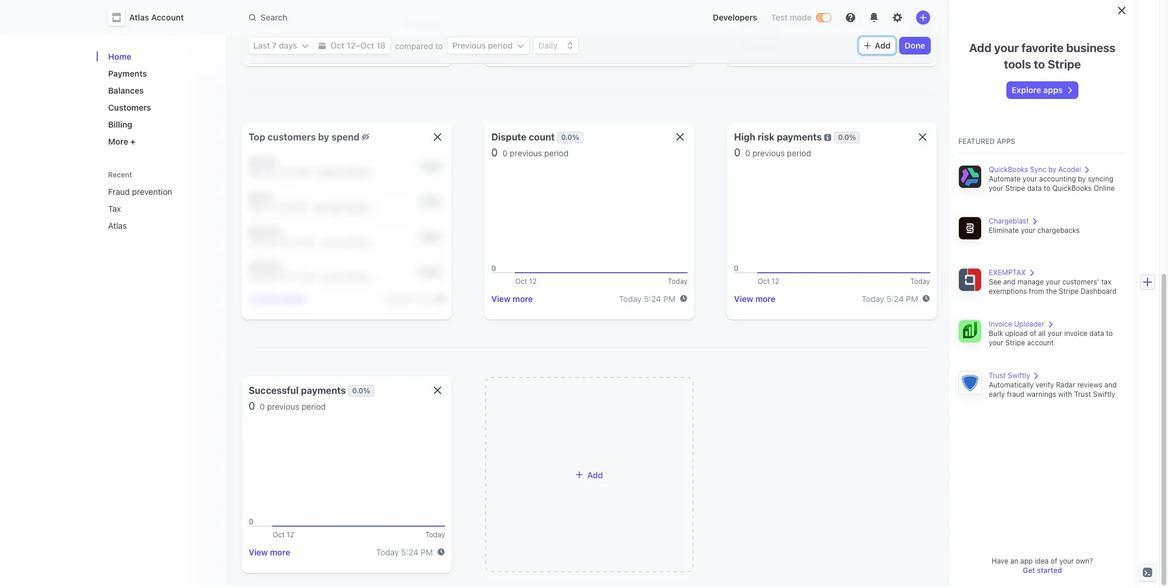 Task type: vqa. For each thing, say whether or not it's contained in the screenshot.
services?
no



Task type: describe. For each thing, give the bounding box(es) containing it.
stripe inside automate your accounting by syncing your stripe data to quickbooks online
[[1005, 184, 1025, 193]]

fraud
[[1007, 390, 1025, 399]]

invoice uploader image
[[958, 320, 982, 343]]

view for successful payments
[[249, 547, 268, 557]]

data inside "bulk upload of all your invoice data to your stripe account"
[[1090, 329, 1104, 338]]

1 horizontal spatial add button
[[860, 37, 895, 54]]

customers'
[[1062, 278, 1099, 286]]

acodei
[[1058, 165, 1081, 174]]

1 horizontal spatial add
[[875, 40, 891, 50]]

test
[[771, 12, 788, 22]]

radar
[[1056, 381, 1075, 390]]

an
[[1010, 557, 1018, 566]]

atlas account button
[[108, 9, 196, 26]]

0 inside 0 0 previous period
[[745, 148, 750, 158]]

atlas for atlas
[[108, 221, 127, 231]]

dashboard
[[1081, 287, 1117, 296]]

–
[[355, 40, 360, 50]]

add your favorite business tools to stripe
[[969, 41, 1116, 71]]

0 horizontal spatial swiftly
[[1008, 371, 1030, 380]]

atlas account
[[129, 12, 184, 22]]

period inside 0 0 previous period
[[787, 148, 811, 158]]

eliminate
[[989, 226, 1019, 235]]

high
[[734, 132, 755, 142]]

4 of 24 results link
[[249, 294, 306, 304]]

automate
[[989, 175, 1021, 183]]

successful
[[249, 385, 299, 396]]

customers
[[108, 103, 151, 112]]

tax
[[1101, 278, 1111, 286]]

verify
[[1036, 381, 1054, 390]]

by for sync
[[1048, 165, 1056, 174]]

tax link
[[103, 199, 199, 219]]

top customers by spend grid
[[249, 149, 445, 289]]

your inside the have an app idea of your own? get started
[[1059, 557, 1074, 566]]

invoice uploader
[[989, 320, 1044, 329]]

your inside add your favorite business tools to stripe
[[994, 41, 1019, 54]]

quickbooks inside automate your accounting by syncing your stripe data to quickbooks online
[[1052, 184, 1092, 193]]

and inside see and manage your customers' tax exemptions from the stripe dashboard
[[1003, 278, 1016, 286]]

done
[[905, 40, 925, 50]]

add inside add your favorite business tools to stripe
[[969, 41, 992, 54]]

view more link for dispute count
[[491, 294, 533, 304]]

view more link for high risk payments
[[734, 294, 776, 304]]

recent navigation links element
[[96, 165, 225, 235]]

12
[[347, 40, 355, 50]]

last
[[253, 40, 270, 50]]

previous for count
[[510, 148, 542, 158]]

top
[[249, 132, 265, 142]]

payments grid
[[249, 0, 445, 36]]

test mode
[[771, 12, 812, 22]]

previous
[[452, 40, 486, 50]]

automatically verify radar reviews and early fraud warnings with trust swiftly
[[989, 381, 1117, 399]]

quickbooks sync by acodei image
[[958, 165, 982, 189]]

explore apps link
[[1007, 82, 1078, 98]]

0 0 previous period
[[734, 146, 811, 159]]

svg image
[[319, 42, 326, 49]]

to inside automate your accounting by syncing your stripe data to quickbooks online
[[1044, 184, 1050, 193]]

eliminate your chargebacks
[[989, 226, 1080, 235]]

payments link
[[103, 64, 216, 83]]

svg image for last 7 days
[[302, 42, 309, 49]]

successful payments 0 0 previous period
[[249, 385, 346, 412]]

see and manage your customers' tax exemptions from the stripe dashboard
[[989, 278, 1117, 296]]

quickbooks sync by acodei
[[989, 165, 1081, 174]]

tax
[[108, 204, 121, 214]]

your down chargeblast
[[1021, 226, 1036, 235]]

featured
[[958, 137, 995, 146]]

developers
[[713, 12, 757, 22]]

get
[[1023, 566, 1035, 575]]

previous period
[[452, 40, 513, 50]]

more for dispute count
[[513, 294, 533, 304]]

view for dispute count
[[491, 294, 511, 304]]

0 horizontal spatial add
[[587, 470, 603, 480]]

count
[[529, 132, 555, 142]]

billing link
[[103, 115, 216, 134]]

oct 12 – oct 18
[[330, 40, 386, 50]]

sync
[[1030, 165, 1046, 174]]

0 vertical spatial of
[[256, 294, 264, 304]]

trust swiftly
[[989, 371, 1030, 380]]

last 7 days button
[[249, 37, 313, 54]]

warnings
[[1026, 390, 1056, 399]]

bulk
[[989, 329, 1003, 338]]

+
[[130, 136, 136, 146]]

exemptax
[[989, 268, 1026, 277]]

account
[[151, 12, 184, 22]]

all
[[1038, 329, 1046, 338]]

automate your accounting by syncing your stripe data to quickbooks online
[[989, 175, 1115, 193]]

get started link
[[1023, 566, 1062, 575]]

more +
[[108, 136, 136, 146]]

chargebacks
[[1037, 226, 1080, 235]]

search
[[260, 12, 287, 22]]

data inside automate your accounting by syncing your stripe data to quickbooks online
[[1027, 184, 1042, 193]]

more for high risk payments
[[755, 294, 776, 304]]

risk
[[758, 132, 775, 142]]

manage
[[1018, 278, 1044, 286]]

your down bulk
[[989, 339, 1003, 347]]

0 horizontal spatial trust
[[989, 371, 1006, 380]]

tools
[[1004, 57, 1031, 71]]

explore
[[1012, 85, 1041, 95]]

balances
[[108, 86, 144, 95]]

24
[[266, 294, 277, 304]]

apps
[[997, 137, 1015, 146]]

high risk payments
[[734, 132, 822, 142]]

exemptax image
[[958, 268, 982, 292]]

dispute count 0 0 previous period
[[491, 132, 568, 159]]



Task type: locate. For each thing, give the bounding box(es) containing it.
featured apps
[[958, 137, 1015, 146]]

atlas for atlas account
[[129, 12, 149, 22]]

home
[[108, 52, 131, 62]]

of up the started
[[1051, 557, 1057, 566]]

0 vertical spatial data
[[1027, 184, 1042, 193]]

stripe down upload
[[1005, 339, 1025, 347]]

payments up 0 0 previous period
[[777, 132, 822, 142]]

0 horizontal spatial by
[[318, 132, 329, 142]]

oct left 18
[[360, 40, 374, 50]]

1 horizontal spatial trust
[[1074, 390, 1091, 399]]

fraud prevention link
[[103, 182, 199, 202]]

favorite
[[1022, 41, 1064, 54]]

2 horizontal spatial of
[[1051, 557, 1057, 566]]

atlas link
[[103, 216, 199, 235]]

1 vertical spatial payments
[[301, 385, 346, 396]]

0 horizontal spatial quickbooks
[[989, 165, 1028, 174]]

of inside the have an app idea of your own? get started
[[1051, 557, 1057, 566]]

pin to navigation image for fraud prevention
[[205, 187, 215, 197]]

pin to navigation image
[[205, 187, 215, 197], [205, 204, 215, 214], [205, 221, 215, 231]]

stripe inside "bulk upload of all your invoice data to your stripe account"
[[1005, 339, 1025, 347]]

bulk upload of all your invoice data to your stripe account
[[989, 329, 1113, 347]]

1 vertical spatial quickbooks
[[1052, 184, 1092, 193]]

help image
[[846, 13, 855, 22]]

0 vertical spatial add button
[[860, 37, 895, 54]]

have an app idea of your own? get started
[[992, 557, 1093, 575]]

1 horizontal spatial of
[[1030, 329, 1036, 338]]

chargeblast
[[989, 217, 1029, 226]]

automatically
[[989, 381, 1034, 390]]

svg image right previous period
[[517, 42, 524, 49]]

more
[[108, 136, 128, 146]]

stripe down automate
[[1005, 184, 1025, 193]]

to down favorite
[[1034, 57, 1045, 71]]

recent
[[108, 170, 132, 179]]

trust inside automatically verify radar reviews and early fraud warnings with trust swiftly
[[1074, 390, 1091, 399]]

your inside see and manage your customers' tax exemptions from the stripe dashboard
[[1046, 278, 1060, 286]]

$5000.00
[[405, 17, 445, 27]]

swiftly
[[1008, 371, 1030, 380], [1093, 390, 1115, 399]]

0 vertical spatial payments
[[777, 132, 822, 142]]

days
[[279, 40, 297, 50]]

period inside the dispute count 0 0 previous period
[[544, 148, 568, 158]]

atlas inside recent element
[[108, 221, 127, 231]]

invoice
[[1064, 329, 1088, 338]]

previous inside 0 0 previous period
[[752, 148, 785, 158]]

1 vertical spatial trust
[[1074, 390, 1091, 399]]

have
[[992, 557, 1008, 566]]

0 horizontal spatial add button
[[484, 377, 694, 574]]

atlas left account
[[129, 12, 149, 22]]

by up accounting
[[1048, 165, 1056, 174]]

atlas down tax
[[108, 221, 127, 231]]

1 vertical spatial swiftly
[[1093, 390, 1115, 399]]

from
[[1029, 287, 1044, 296]]

previous down risk
[[752, 148, 785, 158]]

to right compared
[[435, 41, 443, 51]]

1 pin to navigation image from the top
[[205, 187, 215, 197]]

trust down the reviews
[[1074, 390, 1091, 399]]

svg image left svg image
[[302, 42, 309, 49]]

1 horizontal spatial svg image
[[517, 42, 524, 49]]

view more for high risk payments
[[734, 294, 776, 304]]

0 horizontal spatial payments
[[301, 385, 346, 396]]

0 vertical spatial trust
[[989, 371, 1006, 380]]

accounting
[[1039, 175, 1076, 183]]

previous period button
[[448, 37, 529, 54]]

oct left 12
[[330, 40, 344, 50]]

explore apps
[[1012, 85, 1063, 95]]

view more for dispute count
[[491, 294, 533, 304]]

more for successful payments
[[270, 547, 290, 557]]

home link
[[103, 47, 216, 66]]

and right the reviews
[[1104, 381, 1117, 390]]

18
[[376, 40, 386, 50]]

previous down successful in the bottom of the page
[[267, 402, 299, 412]]

your up 'tools'
[[994, 41, 1019, 54]]

swiftly inside automatically verify radar reviews and early fraud warnings with trust swiftly
[[1093, 390, 1115, 399]]

view more link for successful payments
[[249, 547, 290, 557]]

compared
[[395, 41, 433, 51]]

1 vertical spatial atlas
[[108, 221, 127, 231]]

2 horizontal spatial by
[[1078, 175, 1086, 183]]

previous inside successful payments 0 0 previous period
[[267, 402, 299, 412]]

trust swiftly image
[[958, 371, 982, 395]]

2 horizontal spatial previous
[[752, 148, 785, 158]]

1 oct from the left
[[330, 40, 344, 50]]

1 svg image from the left
[[302, 42, 309, 49]]

2 vertical spatial pin to navigation image
[[205, 221, 215, 231]]

0 vertical spatial and
[[1003, 278, 1016, 286]]

previous for payments
[[267, 402, 299, 412]]

swiftly down the reviews
[[1093, 390, 1115, 399]]

customers link
[[103, 98, 216, 117]]

0 vertical spatial pin to navigation image
[[205, 187, 215, 197]]

1 horizontal spatial atlas
[[129, 12, 149, 22]]

0 horizontal spatial oct
[[330, 40, 344, 50]]

idea
[[1035, 557, 1049, 566]]

fraud prevention
[[108, 187, 172, 197]]

svg image
[[302, 42, 309, 49], [517, 42, 524, 49]]

core navigation links element
[[103, 47, 216, 151]]

1 horizontal spatial payments
[[777, 132, 822, 142]]

chargeblast image
[[958, 217, 982, 240]]

0 vertical spatial swiftly
[[1008, 371, 1030, 380]]

2 pin to navigation image from the top
[[205, 204, 215, 214]]

atlas
[[129, 12, 149, 22], [108, 221, 127, 231]]

quickbooks up automate
[[989, 165, 1028, 174]]

and up the exemptions in the right of the page
[[1003, 278, 1016, 286]]

1 horizontal spatial by
[[1048, 165, 1056, 174]]

0 horizontal spatial data
[[1027, 184, 1042, 193]]

your left own?
[[1059, 557, 1074, 566]]

settings image
[[892, 13, 902, 22]]

previous down the "count"
[[510, 148, 542, 158]]

1 horizontal spatial and
[[1104, 381, 1117, 390]]

trust
[[989, 371, 1006, 380], [1074, 390, 1091, 399]]

1 horizontal spatial swiftly
[[1093, 390, 1115, 399]]

compared to
[[395, 41, 443, 51]]

exemptions
[[989, 287, 1027, 296]]

2 vertical spatial by
[[1078, 175, 1086, 183]]

account
[[1027, 339, 1054, 347]]

your down quickbooks sync by acodei at the top right of the page
[[1023, 175, 1037, 183]]

prevention
[[132, 187, 172, 197]]

1 vertical spatial pin to navigation image
[[205, 204, 215, 214]]

trust up automatically
[[989, 371, 1006, 380]]

2 oct from the left
[[360, 40, 374, 50]]

data right 'invoice'
[[1090, 329, 1104, 338]]

stripe inside add your favorite business tools to stripe
[[1048, 57, 1081, 71]]

your up the
[[1046, 278, 1060, 286]]

2 vertical spatial of
[[1051, 557, 1057, 566]]

1 vertical spatial and
[[1104, 381, 1117, 390]]

of inside "bulk upload of all your invoice data to your stripe account"
[[1030, 329, 1036, 338]]

app
[[1020, 557, 1033, 566]]

1 vertical spatial of
[[1030, 329, 1036, 338]]

the
[[1046, 287, 1057, 296]]

0 vertical spatial atlas
[[129, 12, 149, 22]]

by down acodei
[[1078, 175, 1086, 183]]

developers link
[[708, 8, 762, 27]]

Search text field
[[242, 7, 572, 28]]

stripe inside see and manage your customers' tax exemptions from the stripe dashboard
[[1059, 287, 1079, 296]]

0 horizontal spatial and
[[1003, 278, 1016, 286]]

data down quickbooks sync by acodei at the top right of the page
[[1027, 184, 1042, 193]]

by
[[318, 132, 329, 142], [1048, 165, 1056, 174], [1078, 175, 1086, 183]]

1 horizontal spatial quickbooks
[[1052, 184, 1092, 193]]

pin to navigation image for atlas
[[205, 221, 215, 231]]

payments
[[108, 69, 147, 78]]

0 horizontal spatial of
[[256, 294, 264, 304]]

top customers by spend
[[249, 132, 360, 142]]

1 vertical spatial data
[[1090, 329, 1104, 338]]

of
[[256, 294, 264, 304], [1030, 329, 1036, 338], [1051, 557, 1057, 566]]

balances link
[[103, 81, 216, 100]]

invoice
[[989, 320, 1012, 329]]

results
[[279, 294, 306, 304]]

0 vertical spatial by
[[318, 132, 329, 142]]

0 vertical spatial quickbooks
[[989, 165, 1028, 174]]

3 pin to navigation image from the top
[[205, 221, 215, 231]]

your
[[994, 41, 1019, 54], [1023, 175, 1037, 183], [989, 184, 1003, 193], [1021, 226, 1036, 235], [1046, 278, 1060, 286], [1048, 329, 1062, 338], [989, 339, 1003, 347], [1059, 557, 1074, 566]]

2 horizontal spatial add
[[969, 41, 992, 54]]

of right 4
[[256, 294, 264, 304]]

payments inside successful payments 0 0 previous period
[[301, 385, 346, 396]]

syncing
[[1088, 175, 1114, 183]]

and inside automatically verify radar reviews and early fraud warnings with trust swiftly
[[1104, 381, 1117, 390]]

0 horizontal spatial previous
[[267, 402, 299, 412]]

your right all
[[1048, 329, 1062, 338]]

of left all
[[1030, 329, 1036, 338]]

by for customers
[[318, 132, 329, 142]]

view more for successful payments
[[249, 547, 290, 557]]

1 vertical spatial add button
[[484, 377, 694, 574]]

4 of 24 results
[[249, 294, 306, 304]]

uploader
[[1014, 320, 1044, 329]]

stripe down customers'
[[1059, 287, 1079, 296]]

see
[[989, 278, 1001, 286]]

by left spend at the top of page
[[318, 132, 329, 142]]

atlas inside button
[[129, 12, 149, 22]]

quickbooks
[[989, 165, 1028, 174], [1052, 184, 1092, 193]]

svg image inside last 7 days 'popup button'
[[302, 42, 309, 49]]

to inside "bulk upload of all your invoice data to your stripe account"
[[1106, 329, 1113, 338]]

to inside add your favorite business tools to stripe
[[1034, 57, 1045, 71]]

0 horizontal spatial atlas
[[108, 221, 127, 231]]

period inside 'popup button'
[[488, 40, 513, 50]]

1 horizontal spatial oct
[[360, 40, 374, 50]]

last 7 days
[[253, 40, 297, 50]]

previous inside the dispute count 0 0 previous period
[[510, 148, 542, 158]]

payments
[[777, 132, 822, 142], [301, 385, 346, 396]]

view for high risk payments
[[734, 294, 753, 304]]

toolbar
[[860, 37, 930, 54]]

fraud
[[108, 187, 130, 197]]

Search search field
[[242, 7, 572, 28]]

early
[[989, 390, 1005, 399]]

started
[[1037, 566, 1062, 575]]

stripe down favorite
[[1048, 57, 1081, 71]]

7
[[272, 40, 277, 50]]

to
[[435, 41, 443, 51], [1034, 57, 1045, 71], [1044, 184, 1050, 193], [1106, 329, 1113, 338]]

4
[[249, 294, 254, 304]]

quickbooks down accounting
[[1052, 184, 1092, 193]]

1 vertical spatial by
[[1048, 165, 1056, 174]]

1 horizontal spatial previous
[[510, 148, 542, 158]]

1 horizontal spatial data
[[1090, 329, 1104, 338]]

own?
[[1076, 557, 1093, 566]]

upload
[[1005, 329, 1028, 338]]

more
[[270, 40, 290, 50], [755, 40, 776, 50], [513, 294, 533, 304], [755, 294, 776, 304], [270, 547, 290, 557]]

by inside automate your accounting by syncing your stripe data to quickbooks online
[[1078, 175, 1086, 183]]

svg image inside previous period 'popup button'
[[517, 42, 524, 49]]

add
[[875, 40, 891, 50], [969, 41, 992, 54], [587, 470, 603, 480]]

to right 'invoice'
[[1106, 329, 1113, 338]]

0 horizontal spatial svg image
[[302, 42, 309, 49]]

pin to navigation image for tax
[[205, 204, 215, 214]]

row
[[249, 0, 445, 10]]

done button
[[900, 37, 930, 54]]

customers
[[268, 132, 316, 142]]

spend
[[331, 132, 360, 142]]

toolbar containing add
[[860, 37, 930, 54]]

to down accounting
[[1044, 184, 1050, 193]]

oct
[[330, 40, 344, 50], [360, 40, 374, 50]]

mode
[[790, 12, 812, 22]]

period inside successful payments 0 0 previous period
[[302, 402, 326, 412]]

data
[[1027, 184, 1042, 193], [1090, 329, 1104, 338]]

payments right successful in the bottom of the page
[[301, 385, 346, 396]]

swiftly up automatically
[[1008, 371, 1030, 380]]

your down automate
[[989, 184, 1003, 193]]

svg image for previous period
[[517, 42, 524, 49]]

2 svg image from the left
[[517, 42, 524, 49]]

business
[[1066, 41, 1116, 54]]

recent element
[[96, 182, 225, 235]]



